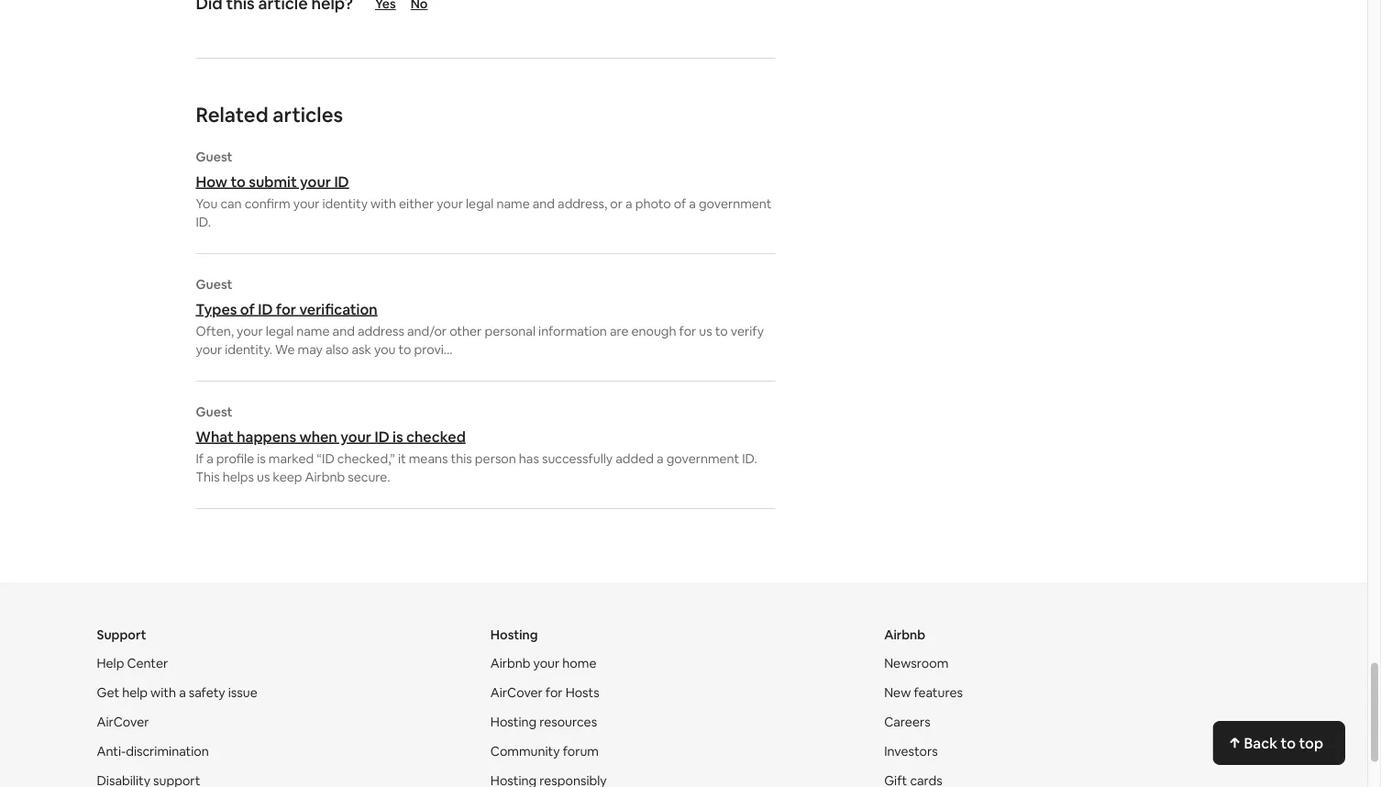 Task type: describe. For each thing, give the bounding box(es) containing it.
verification
[[299, 300, 378, 318]]

a right if
[[207, 450, 214, 467]]

checked,"
[[337, 450, 395, 467]]

anti-discrimination
[[97, 743, 209, 760]]

home
[[563, 655, 597, 672]]

hosting resources
[[491, 714, 597, 730]]

newsroom link
[[884, 655, 949, 672]]

are
[[610, 323, 629, 339]]

you
[[196, 195, 218, 212]]

new features
[[884, 684, 963, 701]]

aircover for hosts link
[[491, 684, 600, 701]]

community
[[491, 743, 560, 760]]

of inside "guest types of id for verification often, your legal name and address and/or other personal information are enough for us to verify your identity. we may also ask you to provi…"
[[240, 300, 255, 318]]

ask
[[352, 341, 371, 358]]

legal inside guest how to submit your id you can confirm your identity with either your legal name and address, or a photo of a government id.
[[466, 195, 494, 212]]

other
[[450, 323, 482, 339]]

guest for how
[[196, 149, 233, 165]]

with inside guest how to submit your id you can confirm your identity with either your legal name and address, or a photo of a government id.
[[371, 195, 396, 212]]

hosting resources link
[[491, 714, 597, 730]]

a right or
[[626, 195, 633, 212]]

means
[[409, 450, 448, 467]]

center
[[127, 655, 168, 672]]

provi…
[[414, 341, 453, 358]]

back to top
[[1244, 733, 1324, 752]]

a right photo
[[689, 195, 696, 212]]

happens
[[237, 427, 296, 446]]

of inside guest how to submit your id you can confirm your identity with either your legal name and address, or a photo of a government id.
[[674, 195, 686, 212]]

how to submit your id link
[[196, 172, 776, 191]]

investors
[[884, 743, 938, 760]]

it
[[398, 450, 406, 467]]

a left 'safety'
[[179, 684, 186, 701]]

your up aircover for hosts
[[534, 655, 560, 672]]

id. for can
[[196, 214, 211, 230]]

airbnb your home
[[491, 655, 597, 672]]

aircover for aircover link in the bottom of the page
[[97, 714, 149, 730]]

your right either
[[437, 195, 463, 212]]

person
[[475, 450, 516, 467]]

and inside "guest types of id for verification often, your legal name and address and/or other personal information are enough for us to verify your identity. we may also ask you to provi…"
[[333, 323, 355, 339]]

related
[[196, 101, 268, 128]]

keep
[[273, 469, 302, 485]]

id for submit
[[334, 172, 349, 191]]

guest how to submit your id you can confirm your identity with either your legal name and address, or a photo of a government id.
[[196, 149, 772, 230]]

address
[[358, 323, 404, 339]]

help center
[[97, 655, 168, 672]]

new
[[884, 684, 911, 701]]

helps
[[223, 469, 254, 485]]

what
[[196, 427, 234, 446]]

personal
[[485, 323, 536, 339]]

secure.
[[348, 469, 390, 485]]

submit
[[249, 172, 297, 191]]

confirm
[[245, 195, 291, 212]]

government for how to submit your id
[[699, 195, 772, 212]]

photo
[[635, 195, 671, 212]]

issue
[[228, 684, 257, 701]]

when
[[300, 427, 337, 446]]

this
[[196, 469, 220, 485]]

we
[[275, 341, 295, 358]]

or
[[610, 195, 623, 212]]

careers link
[[884, 714, 931, 730]]

marked
[[269, 450, 314, 467]]

enough
[[632, 323, 677, 339]]

help center link
[[97, 655, 168, 672]]

newsroom
[[884, 655, 949, 672]]

to inside guest how to submit your id you can confirm your identity with either your legal name and address, or a photo of a government id.
[[231, 172, 246, 191]]

investors link
[[884, 743, 938, 760]]

how to submit your id element
[[196, 149, 776, 231]]

successfully
[[542, 450, 613, 467]]

and/or
[[407, 323, 447, 339]]

what happens when your id is checked element
[[196, 404, 776, 486]]

guest types of id for verification often, your legal name and address and/or other personal information are enough for us to verify your identity. we may also ask you to provi…
[[196, 276, 764, 358]]

discrimination
[[126, 743, 209, 760]]

us inside guest what happens when your id is checked if a profile is marked "id checked," it means this person has successfully added a government id. this helps us keep airbnb secure.
[[257, 469, 270, 485]]

types of id for verification element
[[196, 276, 776, 359]]

often,
[[196, 323, 234, 339]]

get help with a safety issue link
[[97, 684, 257, 701]]

to left verify
[[715, 323, 728, 339]]

can
[[221, 195, 242, 212]]

0 horizontal spatial with
[[151, 684, 176, 701]]

2 horizontal spatial for
[[679, 323, 697, 339]]

aircover for hosts
[[491, 684, 600, 701]]

guest for types
[[196, 276, 233, 293]]

government for what happens when your id is checked
[[667, 450, 740, 467]]

help
[[97, 655, 124, 672]]

id for when
[[375, 427, 390, 446]]

articles
[[273, 101, 343, 128]]

anti-
[[97, 743, 126, 760]]

this
[[451, 450, 472, 467]]

name inside "guest types of id for verification often, your legal name and address and/or other personal information are enough for us to verify your identity. we may also ask you to provi…"
[[297, 323, 330, 339]]



Task type: locate. For each thing, give the bounding box(es) containing it.
0 horizontal spatial name
[[297, 323, 330, 339]]

support
[[97, 627, 146, 643]]

airbnb up aircover for hosts
[[491, 655, 531, 672]]

aircover link
[[97, 714, 149, 730]]

0 horizontal spatial legal
[[266, 323, 294, 339]]

to
[[231, 172, 246, 191], [715, 323, 728, 339], [399, 341, 411, 358], [1281, 733, 1296, 752]]

us inside "guest types of id for verification often, your legal name and address and/or other personal information are enough for us to verify your identity. we may also ask you to provi…"
[[699, 323, 713, 339]]

back
[[1244, 733, 1278, 752]]

with right help
[[151, 684, 176, 701]]

is up it
[[393, 427, 403, 446]]

guest inside guest how to submit your id you can confirm your identity with either your legal name and address, or a photo of a government id.
[[196, 149, 233, 165]]

community forum
[[491, 743, 599, 760]]

airbnb up newsroom link
[[884, 627, 926, 643]]

2 horizontal spatial airbnb
[[884, 627, 926, 643]]

id up identity
[[334, 172, 349, 191]]

government
[[699, 195, 772, 212], [667, 450, 740, 467]]

us left keep
[[257, 469, 270, 485]]

information
[[539, 323, 607, 339]]

guest for what
[[196, 404, 233, 420]]

0 horizontal spatial is
[[257, 450, 266, 467]]

0 horizontal spatial aircover
[[97, 714, 149, 730]]

1 vertical spatial of
[[240, 300, 255, 318]]

0 horizontal spatial us
[[257, 469, 270, 485]]

what happens when your id is checked link
[[196, 427, 776, 446]]

features
[[914, 684, 963, 701]]

hosting
[[491, 627, 538, 643], [491, 714, 537, 730]]

0 vertical spatial airbnb
[[305, 469, 345, 485]]

0 vertical spatial with
[[371, 195, 396, 212]]

1 vertical spatial id.
[[742, 450, 758, 467]]

types of id for verification link
[[196, 300, 776, 318]]

hosting up community
[[491, 714, 537, 730]]

guest inside "guest types of id for verification often, your legal name and address and/or other personal information are enough for us to verify your identity. we may also ask you to provi…"
[[196, 276, 233, 293]]

hosting up airbnb your home
[[491, 627, 538, 643]]

2 vertical spatial guest
[[196, 404, 233, 420]]

1 vertical spatial and
[[333, 323, 355, 339]]

for
[[276, 300, 296, 318], [679, 323, 697, 339], [546, 684, 563, 701]]

id inside guest how to submit your id you can confirm your identity with either your legal name and address, or a photo of a government id.
[[334, 172, 349, 191]]

1 horizontal spatial with
[[371, 195, 396, 212]]

0 vertical spatial for
[[276, 300, 296, 318]]

us
[[699, 323, 713, 339], [257, 469, 270, 485]]

0 vertical spatial government
[[699, 195, 772, 212]]

0 vertical spatial guest
[[196, 149, 233, 165]]

how
[[196, 172, 227, 191]]

top
[[1299, 733, 1324, 752]]

id up identity.
[[258, 300, 273, 318]]

careers
[[884, 714, 931, 730]]

to right the you
[[399, 341, 411, 358]]

1 horizontal spatial name
[[497, 195, 530, 212]]

checked
[[406, 427, 466, 446]]

your
[[300, 172, 331, 191], [293, 195, 320, 212], [437, 195, 463, 212], [237, 323, 263, 339], [196, 341, 222, 358], [340, 427, 372, 446], [534, 655, 560, 672]]

1 vertical spatial us
[[257, 469, 270, 485]]

1 horizontal spatial of
[[674, 195, 686, 212]]

1 vertical spatial guest
[[196, 276, 233, 293]]

resources
[[540, 714, 597, 730]]

aircover for aircover for hosts
[[491, 684, 543, 701]]

airbnb inside guest what happens when your id is checked if a profile is marked "id checked," it means this person has successfully added a government id. this helps us keep airbnb secure.
[[305, 469, 345, 485]]

name inside guest how to submit your id you can confirm your identity with either your legal name and address, or a photo of a government id.
[[497, 195, 530, 212]]

1 hosting from the top
[[491, 627, 538, 643]]

your up identity
[[300, 172, 331, 191]]

to up can
[[231, 172, 246, 191]]

to inside button
[[1281, 733, 1296, 752]]

legal up we
[[266, 323, 294, 339]]

you
[[374, 341, 396, 358]]

a right the added at the bottom left of page
[[657, 450, 664, 467]]

1 horizontal spatial is
[[393, 427, 403, 446]]

for left hosts
[[546, 684, 563, 701]]

with
[[371, 195, 396, 212], [151, 684, 176, 701]]

1 horizontal spatial id
[[334, 172, 349, 191]]

profile
[[216, 450, 254, 467]]

guest up how
[[196, 149, 233, 165]]

1 guest from the top
[[196, 149, 233, 165]]

help
[[122, 684, 148, 701]]

aircover up anti-
[[97, 714, 149, 730]]

2 horizontal spatial id
[[375, 427, 390, 446]]

airbnb
[[305, 469, 345, 485], [884, 627, 926, 643], [491, 655, 531, 672]]

address,
[[558, 195, 608, 212]]

is
[[393, 427, 403, 446], [257, 450, 266, 467]]

government inside guest how to submit your id you can confirm your identity with either your legal name and address, or a photo of a government id.
[[699, 195, 772, 212]]

for up we
[[276, 300, 296, 318]]

government right photo
[[699, 195, 772, 212]]

forum
[[563, 743, 599, 760]]

1 vertical spatial legal
[[266, 323, 294, 339]]

3 guest from the top
[[196, 404, 233, 420]]

get help with a safety issue
[[97, 684, 257, 701]]

your up checked,"
[[340, 427, 372, 446]]

1 vertical spatial airbnb
[[884, 627, 926, 643]]

0 horizontal spatial for
[[276, 300, 296, 318]]

airbnb for airbnb
[[884, 627, 926, 643]]

types
[[196, 300, 237, 318]]

0 vertical spatial us
[[699, 323, 713, 339]]

guest up types
[[196, 276, 233, 293]]

1 horizontal spatial id.
[[742, 450, 758, 467]]

0 vertical spatial name
[[497, 195, 530, 212]]

id. inside guest how to submit your id you can confirm your identity with either your legal name and address, or a photo of a government id.
[[196, 214, 211, 230]]

if
[[196, 450, 204, 467]]

of right types
[[240, 300, 255, 318]]

guest inside guest what happens when your id is checked if a profile is marked "id checked," it means this person has successfully added a government id. this helps us keep airbnb secure.
[[196, 404, 233, 420]]

0 vertical spatial and
[[533, 195, 555, 212]]

identity
[[322, 195, 368, 212]]

and inside guest how to submit your id you can confirm your identity with either your legal name and address, or a photo of a government id.
[[533, 195, 555, 212]]

aircover
[[491, 684, 543, 701], [97, 714, 149, 730]]

hosts
[[566, 684, 600, 701]]

0 horizontal spatial and
[[333, 323, 355, 339]]

hosting for hosting
[[491, 627, 538, 643]]

legal down how to submit your id link
[[466, 195, 494, 212]]

id inside guest what happens when your id is checked if a profile is marked "id checked," it means this person has successfully added a government id. this helps us keep airbnb secure.
[[375, 427, 390, 446]]

2 vertical spatial airbnb
[[491, 655, 531, 672]]

1 vertical spatial id
[[258, 300, 273, 318]]

back to top button
[[1213, 721, 1346, 765]]

1 vertical spatial for
[[679, 323, 697, 339]]

with left either
[[371, 195, 396, 212]]

0 horizontal spatial id
[[258, 300, 273, 318]]

has
[[519, 450, 539, 467]]

id. for checked
[[742, 450, 758, 467]]

0 horizontal spatial of
[[240, 300, 255, 318]]

and left address, on the left
[[533, 195, 555, 212]]

us left verify
[[699, 323, 713, 339]]

guest what happens when your id is checked if a profile is marked "id checked," it means this person has successfully added a government id. this helps us keep airbnb secure.
[[196, 404, 758, 485]]

0 horizontal spatial airbnb
[[305, 469, 345, 485]]

may
[[298, 341, 323, 358]]

guest
[[196, 149, 233, 165], [196, 276, 233, 293], [196, 404, 233, 420]]

1 vertical spatial is
[[257, 450, 266, 467]]

identity.
[[225, 341, 273, 358]]

verify
[[731, 323, 764, 339]]

and
[[533, 195, 555, 212], [333, 323, 355, 339]]

name down how to submit your id link
[[497, 195, 530, 212]]

also
[[326, 341, 349, 358]]

2 vertical spatial id
[[375, 427, 390, 446]]

2 guest from the top
[[196, 276, 233, 293]]

safety
[[189, 684, 225, 701]]

"id
[[317, 450, 335, 467]]

2 hosting from the top
[[491, 714, 537, 730]]

your down the "often,"
[[196, 341, 222, 358]]

legal
[[466, 195, 494, 212], [266, 323, 294, 339]]

1 horizontal spatial and
[[533, 195, 555, 212]]

your left identity
[[293, 195, 320, 212]]

1 vertical spatial name
[[297, 323, 330, 339]]

a
[[626, 195, 633, 212], [689, 195, 696, 212], [207, 450, 214, 467], [657, 450, 664, 467], [179, 684, 186, 701]]

legal inside "guest types of id for verification often, your legal name and address and/or other personal information are enough for us to verify your identity. we may also ask you to provi…"
[[266, 323, 294, 339]]

either
[[399, 195, 434, 212]]

is down happens
[[257, 450, 266, 467]]

id.
[[196, 214, 211, 230], [742, 450, 758, 467]]

name up may on the left of page
[[297, 323, 330, 339]]

anti-discrimination link
[[97, 743, 209, 760]]

airbnb down "id
[[305, 469, 345, 485]]

0 vertical spatial aircover
[[491, 684, 543, 701]]

0 vertical spatial id
[[334, 172, 349, 191]]

1 vertical spatial aircover
[[97, 714, 149, 730]]

0 vertical spatial id.
[[196, 214, 211, 230]]

aircover down airbnb your home link
[[491, 684, 543, 701]]

1 horizontal spatial airbnb
[[491, 655, 531, 672]]

0 vertical spatial hosting
[[491, 627, 538, 643]]

new features link
[[884, 684, 963, 701]]

0 vertical spatial legal
[[466, 195, 494, 212]]

to left top
[[1281, 733, 1296, 752]]

1 horizontal spatial legal
[[466, 195, 494, 212]]

get
[[97, 684, 119, 701]]

0 vertical spatial is
[[393, 427, 403, 446]]

id inside "guest types of id for verification often, your legal name and address and/or other personal information are enough for us to verify your identity. we may also ask you to provi…"
[[258, 300, 273, 318]]

id
[[334, 172, 349, 191], [258, 300, 273, 318], [375, 427, 390, 446]]

0 horizontal spatial id.
[[196, 214, 211, 230]]

1 horizontal spatial aircover
[[491, 684, 543, 701]]

airbnb for airbnb your home
[[491, 655, 531, 672]]

1 vertical spatial hosting
[[491, 714, 537, 730]]

your inside guest what happens when your id is checked if a profile is marked "id checked," it means this person has successfully added a government id. this helps us keep airbnb secure.
[[340, 427, 372, 446]]

1 horizontal spatial us
[[699, 323, 713, 339]]

added
[[616, 450, 654, 467]]

community forum link
[[491, 743, 599, 760]]

and up also
[[333, 323, 355, 339]]

1 vertical spatial government
[[667, 450, 740, 467]]

guest up what
[[196, 404, 233, 420]]

hosting for hosting resources
[[491, 714, 537, 730]]

2 vertical spatial for
[[546, 684, 563, 701]]

id. inside guest what happens when your id is checked if a profile is marked "id checked," it means this person has successfully added a government id. this helps us keep airbnb secure.
[[742, 450, 758, 467]]

your up identity.
[[237, 323, 263, 339]]

related articles
[[196, 101, 343, 128]]

government right the added at the bottom left of page
[[667, 450, 740, 467]]

1 horizontal spatial for
[[546, 684, 563, 701]]

airbnb your home link
[[491, 655, 597, 672]]

government inside guest what happens when your id is checked if a profile is marked "id checked," it means this person has successfully added a government id. this helps us keep airbnb secure.
[[667, 450, 740, 467]]

for right enough
[[679, 323, 697, 339]]

of right photo
[[674, 195, 686, 212]]

0 vertical spatial of
[[674, 195, 686, 212]]

id up checked,"
[[375, 427, 390, 446]]

1 vertical spatial with
[[151, 684, 176, 701]]



Task type: vqa. For each thing, say whether or not it's contained in the screenshot.


